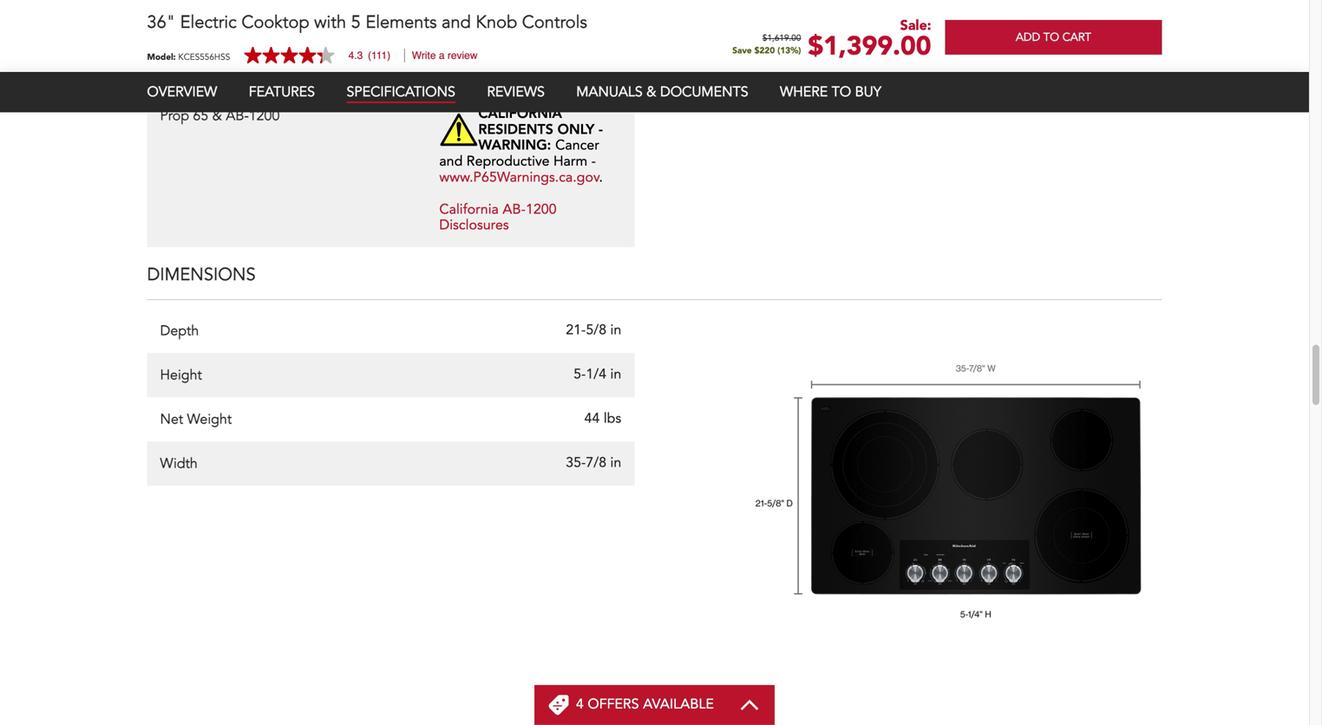 Task type: locate. For each thing, give the bounding box(es) containing it.
and
[[442, 10, 471, 34], [439, 155, 463, 169]]

 image
[[439, 107, 479, 153]]

and up review
[[442, 10, 471, 34]]

(13%)
[[778, 45, 801, 56]]

in right 7/8 at the bottom left of page
[[611, 457, 622, 471]]

features link
[[249, 82, 315, 102]]

1 horizontal spatial 1200
[[526, 203, 557, 217]]

1 horizontal spatial -
[[599, 124, 603, 137]]

and up california
[[439, 155, 463, 169]]

1 horizontal spatial ab-
[[503, 203, 526, 217]]

0 vertical spatial &
[[647, 82, 657, 102]]

manuals & documents
[[577, 82, 749, 102]]

4 offers available
[[576, 699, 714, 713]]

cancer
[[556, 139, 600, 153]]

1 vertical spatial ab-
[[503, 203, 526, 217]]

5-1/4 in
[[574, 369, 622, 382]]

5/8
[[586, 324, 607, 338]]

44
[[585, 413, 600, 427]]

ab- right 65
[[226, 106, 249, 125]]

california residents only - warning:
[[479, 108, 603, 153]]

reviews
[[487, 82, 545, 102]]

overview link
[[147, 82, 217, 102]]

1 vertical spatial in
[[611, 369, 622, 382]]

&
[[647, 82, 657, 102], [212, 106, 222, 125]]

0 vertical spatial -
[[599, 124, 603, 137]]

36"
[[147, 10, 175, 34]]

controls
[[522, 10, 588, 34]]

cart
[[1063, 30, 1092, 45]]

0 vertical spatial in
[[611, 324, 622, 338]]

only
[[558, 124, 595, 137]]

- right only
[[599, 124, 603, 137]]

1200
[[249, 106, 280, 125], [526, 203, 557, 217]]

0 horizontal spatial &
[[212, 106, 222, 125]]

3 in from the top
[[611, 457, 622, 471]]

cooktop
[[242, 10, 309, 34]]

rating
[[207, 62, 247, 81]]

to
[[832, 82, 852, 102]]

$1,399.00
[[808, 29, 932, 64]]

0 vertical spatial ab-
[[226, 106, 249, 125]]

california
[[439, 203, 499, 217]]

4.3
[[349, 49, 363, 62]]

add
[[1016, 30, 1041, 45]]

21-5/8 in
[[566, 324, 622, 338]]

4.3 (111)
[[349, 49, 391, 62]]

available
[[643, 699, 714, 713]]

kces556hss
[[178, 51, 230, 63]]

net
[[160, 410, 183, 429]]

2 in from the top
[[611, 369, 622, 382]]

knob
[[476, 10, 517, 34]]

in right 5/8
[[611, 324, 622, 338]]

reviews link
[[487, 82, 545, 102]]

35-7/8 in
[[566, 457, 622, 471]]

1200 inside california ab-1200 disclosures
[[526, 203, 557, 217]]

1 vertical spatial -
[[592, 155, 596, 169]]

weight
[[187, 410, 232, 429]]

model:
[[147, 51, 176, 63]]

0 horizontal spatial 1200
[[249, 106, 280, 125]]

21-
[[566, 324, 586, 338]]

with
[[314, 10, 346, 34]]

elements
[[366, 10, 437, 34]]

36" electric cooktop with 5 elements and knob controls
[[147, 10, 588, 34]]

disclosures
[[439, 219, 509, 233]]

- down cancer on the left of the page
[[592, 155, 596, 169]]

energy
[[160, 62, 203, 81]]

& right manuals
[[647, 82, 657, 102]]

0 horizontal spatial -
[[592, 155, 596, 169]]

write
[[412, 49, 436, 62]]

& right 65
[[212, 106, 222, 125]]

ab- down www.p65warnings.ca.gov link at the left top
[[503, 203, 526, 217]]

where
[[780, 82, 828, 102]]

review
[[448, 49, 478, 62]]

1 vertical spatial 1200
[[526, 203, 557, 217]]

0 vertical spatial 1200
[[249, 106, 280, 125]]

-
[[599, 124, 603, 137], [592, 155, 596, 169]]

1200 down www.p65warnings.ca.gov
[[526, 203, 557, 217]]

5
[[351, 10, 361, 34]]

and inside the cancer and reproductive harm - www.p65warnings.ca.gov .
[[439, 155, 463, 169]]

1 in from the top
[[611, 324, 622, 338]]

44 lbs
[[585, 413, 622, 427]]

add to cart
[[1016, 30, 1092, 45]]

save
[[733, 45, 752, 56]]

in
[[611, 324, 622, 338], [611, 369, 622, 382], [611, 457, 622, 471]]

1200 down the features link at the left of page
[[249, 106, 280, 125]]

5-
[[574, 369, 586, 382]]

1 vertical spatial and
[[439, 155, 463, 169]]

ab-
[[226, 106, 249, 125], [503, 203, 526, 217]]

2 vertical spatial in
[[611, 457, 622, 471]]

ab- inside california ab-1200 disclosures
[[503, 203, 526, 217]]

$1,619.00
[[763, 34, 801, 43]]

electric
[[180, 10, 237, 34]]

- inside the cancer and reproductive harm - www.p65warnings.ca.gov .
[[592, 155, 596, 169]]

in right 1/4
[[611, 369, 622, 382]]



Task type: vqa. For each thing, say whether or not it's contained in the screenshot.
Whirlpool image
no



Task type: describe. For each thing, give the bounding box(es) containing it.
in for depth
[[611, 324, 622, 338]]

specifications
[[347, 82, 456, 102]]

california ab-1200 disclosures link
[[439, 203, 557, 233]]

a
[[439, 49, 445, 62]]

energy rating
[[160, 62, 247, 81]]

documents
[[660, 82, 749, 102]]

specifications link
[[347, 82, 456, 103]]

www.p65warnings.ca.gov
[[439, 171, 599, 185]]

35-
[[566, 457, 586, 471]]

1 horizontal spatial &
[[647, 82, 657, 102]]

- inside 'california residents only - warning:'
[[599, 124, 603, 137]]

lbs
[[604, 413, 622, 427]]

cancer and reproductive harm - www.p65warnings.ca.gov .
[[439, 139, 603, 185]]

$220
[[755, 45, 775, 56]]

258
[[598, 65, 622, 78]]

sale:
[[901, 16, 932, 35]]

1 vertical spatial &
[[212, 106, 222, 125]]

sale: $1,399.00
[[808, 16, 932, 64]]

width
[[160, 455, 198, 474]]

residents
[[479, 124, 554, 137]]

height
[[160, 366, 202, 385]]

prop 65 & ab-1200
[[160, 106, 280, 125]]

prop
[[160, 106, 189, 125]]

where to buy link
[[780, 82, 882, 102]]

model: kces556hss
[[147, 51, 230, 63]]

.
[[599, 171, 603, 185]]

manuals & documents link
[[577, 82, 749, 102]]

features
[[249, 82, 315, 102]]

to
[[1044, 30, 1060, 45]]

$1,619.00 save $220 (13%)
[[733, 34, 801, 56]]

dimensions
[[147, 263, 256, 287]]

harm
[[554, 155, 588, 169]]

0 vertical spatial and
[[442, 10, 471, 34]]

where to buy
[[780, 82, 882, 102]]

(111)
[[368, 49, 391, 62]]

1/4
[[586, 369, 607, 382]]

california
[[479, 108, 562, 121]]

write a review button
[[412, 49, 478, 62]]

offers
[[588, 699, 639, 713]]

manuals
[[577, 82, 643, 102]]

buy
[[855, 82, 882, 102]]

0 horizontal spatial ab-
[[226, 106, 249, 125]]

warning:
[[479, 139, 551, 153]]

7/8
[[586, 457, 607, 471]]

65
[[193, 106, 208, 125]]

california ab-1200 disclosures
[[439, 203, 557, 233]]

in for height
[[611, 369, 622, 382]]

write a review
[[412, 49, 478, 62]]

reproductive
[[467, 155, 550, 169]]

4
[[576, 699, 584, 713]]

net weight
[[160, 410, 232, 429]]

overview
[[147, 82, 217, 102]]

certifications
[[147, 3, 284, 27]]

add to cart button
[[946, 20, 1163, 55]]

in for width
[[611, 457, 622, 471]]

depth
[[160, 322, 199, 341]]

www.p65warnings.ca.gov link
[[439, 171, 599, 185]]



